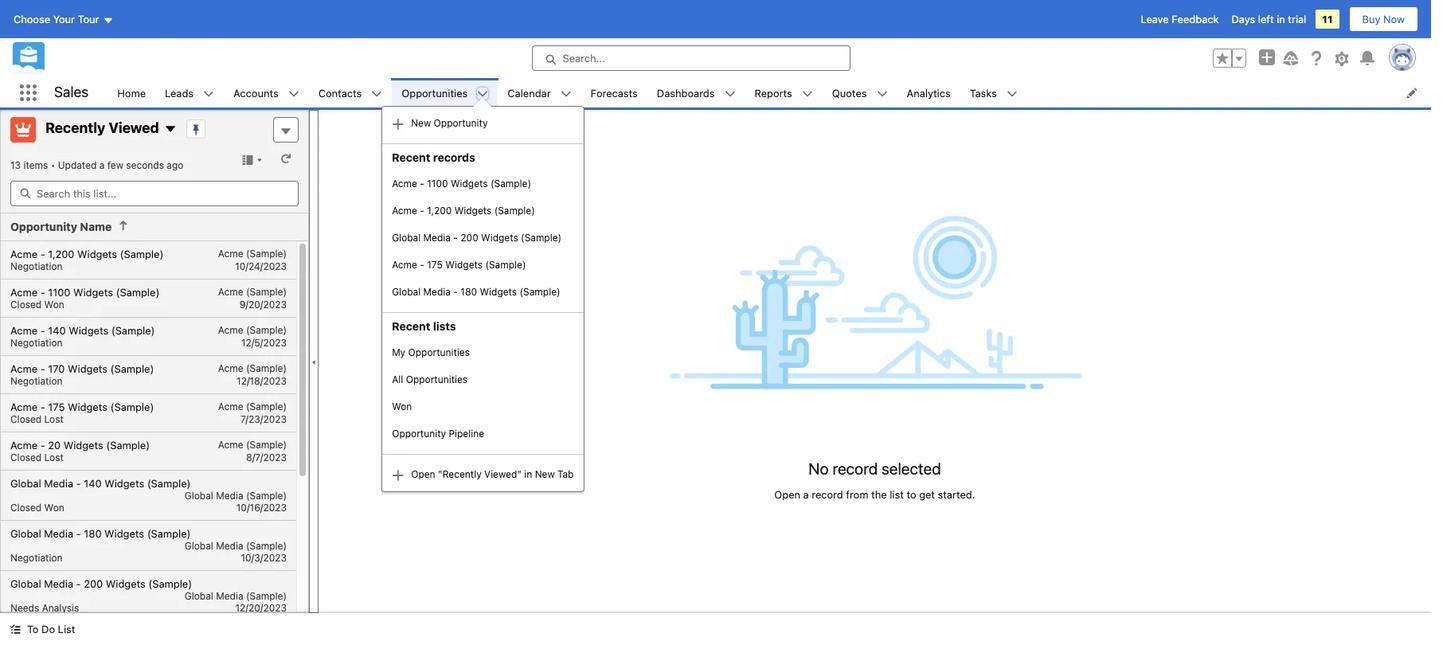 Task type: locate. For each thing, give the bounding box(es) containing it.
1100 down recent records
[[427, 177, 448, 189]]

1 vertical spatial acme - 1100 widgets (sample)
[[10, 286, 160, 298]]

won down 20
[[44, 502, 64, 513]]

opportunities up new opportunity
[[402, 86, 468, 99]]

analytics
[[907, 86, 951, 99]]

text default image
[[477, 88, 489, 99], [802, 88, 813, 99], [1007, 88, 1018, 99], [164, 123, 177, 136]]

175 up global media - 180 widgets (sample)
[[427, 259, 443, 271]]

new
[[411, 117, 431, 129], [535, 468, 555, 480]]

1100
[[427, 177, 448, 189], [48, 286, 70, 298]]

1 horizontal spatial 200
[[461, 232, 479, 244]]

viewed"
[[484, 468, 522, 480]]

0 vertical spatial opportunity
[[434, 117, 488, 129]]

200 inside "list item"
[[461, 232, 479, 244]]

negotiation up 20
[[10, 375, 63, 387]]

media
[[424, 232, 451, 244], [424, 286, 451, 298], [44, 477, 73, 490], [216, 490, 243, 502], [44, 527, 73, 540], [216, 540, 243, 552], [44, 577, 73, 590], [216, 590, 243, 602]]

started.
[[938, 488, 976, 501]]

text default image up "ago"
[[164, 123, 177, 136]]

few
[[107, 159, 123, 171]]

3 negotiation from the top
[[10, 375, 63, 387]]

6 acme (sample) from the top
[[218, 439, 287, 451]]

0 vertical spatial in
[[1277, 13, 1286, 25]]

2 negotiation from the top
[[10, 337, 63, 349]]

text default image down opportunity pipeline
[[392, 469, 405, 482]]

widgets down "global media - 140 widgets (sample) global media (sample)"
[[104, 527, 144, 540]]

closed
[[10, 298, 42, 310], [10, 413, 42, 425], [10, 451, 42, 463], [10, 502, 42, 513]]

1100 inside "list item"
[[427, 177, 448, 189]]

do
[[41, 623, 55, 636]]

acme (sample) for acme - 1,200 widgets (sample)
[[218, 247, 287, 259]]

10/16/2023
[[236, 502, 287, 513]]

negotiation for 140
[[10, 337, 63, 349]]

2 closed won from the top
[[10, 502, 64, 513]]

1,200 up global media - 200 widgets (sample)
[[427, 205, 452, 217]]

opportunity left name
[[10, 220, 77, 233]]

analytics link
[[897, 78, 961, 108]]

2 vertical spatial opportunity
[[392, 428, 446, 440]]

widgets down acme - 20 widgets (sample)
[[105, 477, 144, 490]]

open for open a record from the list to get started.
[[775, 488, 801, 501]]

won up acme - 140 widgets (sample)
[[44, 298, 64, 310]]

opportunity pipeline link
[[383, 420, 584, 448]]

- inside global media - 200 widgets (sample) global media (sample)
[[76, 577, 81, 590]]

1,200 down opportunity name
[[48, 247, 74, 260]]

negotiation for 170
[[10, 375, 63, 387]]

open for open "recently viewed" in new tab
[[411, 468, 435, 480]]

- inside global media - 180 widgets (sample) global media (sample)
[[76, 527, 81, 540]]

in inside "list item"
[[524, 468, 532, 480]]

global media - 200 widgets (sample) link
[[383, 224, 584, 252]]

acme (sample) up 12/5/2023
[[218, 324, 287, 336]]

0 horizontal spatial 180
[[84, 527, 102, 540]]

1 vertical spatial 1,200
[[48, 247, 74, 260]]

text default image right name
[[118, 220, 129, 231]]

2 recent from the top
[[392, 319, 430, 333]]

widgets inside global media - 200 widgets (sample) global media (sample)
[[106, 577, 146, 590]]

0 vertical spatial acme - 175 widgets (sample)
[[392, 259, 526, 271]]

1 vertical spatial a
[[804, 488, 809, 501]]

closed lost for 20
[[10, 451, 64, 463]]

0 vertical spatial 200
[[461, 232, 479, 244]]

0 vertical spatial won
[[44, 298, 64, 310]]

records
[[433, 150, 476, 164]]

open inside no record selected main content
[[775, 488, 801, 501]]

acme (sample) up 8/7/2023
[[218, 439, 287, 451]]

0 horizontal spatial 1,200
[[48, 247, 74, 260]]

(sample) up acme - 170 widgets (sample)
[[111, 324, 155, 337]]

to
[[907, 488, 917, 501]]

new left tab
[[535, 468, 555, 480]]

recent
[[392, 150, 430, 164], [392, 319, 430, 333]]

text default image inside new opportunity link
[[392, 118, 405, 130]]

list
[[108, 78, 1432, 492]]

170
[[48, 362, 65, 375]]

1 closed from the top
[[10, 298, 42, 310]]

3 closed from the top
[[10, 451, 42, 463]]

the
[[872, 488, 887, 501]]

1 closed won from the top
[[10, 298, 64, 310]]

left
[[1259, 13, 1274, 25]]

closed won for global media - 140 widgets (sample)
[[10, 502, 64, 513]]

recently viewed
[[45, 120, 159, 136]]

1 horizontal spatial a
[[804, 488, 809, 501]]

0 horizontal spatial 175
[[48, 400, 65, 413]]

1 horizontal spatial open
[[775, 488, 801, 501]]

opportunity inside new opportunity link
[[434, 117, 488, 129]]

items
[[23, 159, 48, 171]]

text default image right leads
[[203, 88, 214, 99]]

13 items • updated a few seconds ago
[[10, 159, 184, 171]]

1 horizontal spatial new
[[535, 468, 555, 480]]

1 lost from the top
[[44, 413, 64, 425]]

won
[[44, 298, 64, 310], [392, 401, 412, 413], [44, 502, 64, 513]]

lost for 175
[[44, 413, 64, 425]]

list item containing recent records
[[382, 78, 584, 492]]

0 horizontal spatial acme - 1,200 widgets (sample)
[[10, 247, 164, 260]]

closed won up acme - 140 widgets (sample)
[[10, 298, 64, 310]]

(sample) up 10/24/2023
[[246, 247, 287, 259]]

acme - 1100 widgets (sample) down records
[[392, 177, 531, 189]]

180 down "global media - 140 widgets (sample) global media (sample)"
[[84, 527, 102, 540]]

(sample) down global media - 180 widgets (sample) global media (sample)
[[148, 577, 192, 590]]

pipeline
[[449, 428, 484, 440]]

widgets down acme - 1,200 widgets (sample) link
[[481, 232, 518, 244]]

1 vertical spatial in
[[524, 468, 532, 480]]

group
[[1213, 49, 1247, 68]]

acme (sample) up 9/20/2023
[[218, 286, 287, 298]]

(sample) up "global media - 140 widgets (sample) global media (sample)"
[[106, 439, 150, 451]]

180
[[461, 286, 477, 298], [84, 527, 102, 540]]

1 horizontal spatial 140
[[84, 477, 102, 490]]

text default image inside accounts list item
[[288, 88, 299, 99]]

180 for global media - 180 widgets (sample)
[[461, 286, 477, 298]]

text default image inside contacts list item
[[372, 88, 383, 99]]

open "recently viewed" in new tab
[[411, 468, 574, 480]]

200 inside global media - 200 widgets (sample) global media (sample)
[[84, 577, 103, 590]]

a inside no record selected main content
[[804, 488, 809, 501]]

widgets
[[451, 177, 488, 189], [455, 205, 492, 217], [481, 232, 518, 244], [77, 247, 117, 260], [446, 259, 483, 271], [73, 286, 113, 298], [480, 286, 517, 298], [69, 324, 109, 337], [68, 362, 108, 375], [68, 400, 108, 413], [64, 439, 103, 451], [105, 477, 144, 490], [104, 527, 144, 540], [106, 577, 146, 590]]

acme (sample) for acme - 140 widgets (sample)
[[218, 324, 287, 336]]

(sample) up acme - 1,200 widgets (sample) link
[[491, 177, 531, 189]]

acme (sample) up 7/23/2023
[[218, 400, 287, 412]]

(sample) up 9/20/2023
[[246, 286, 287, 298]]

text default image inside the 'dashboards' "list item"
[[725, 88, 736, 99]]

needs analysis
[[10, 602, 79, 614]]

accounts list item
[[224, 78, 309, 108]]

a inside recently viewed|opportunities|list view element
[[99, 159, 105, 171]]

recent up my
[[392, 319, 430, 333]]

175 down 170
[[48, 400, 65, 413]]

- inside "global media - 140 widgets (sample) global media (sample)"
[[76, 477, 81, 490]]

tasks list item
[[961, 78, 1028, 108]]

negotiation for 1,200
[[10, 260, 63, 272]]

1 vertical spatial won
[[392, 401, 412, 413]]

1 vertical spatial 200
[[84, 577, 103, 590]]

0 vertical spatial acme - 1100 widgets (sample)
[[392, 177, 531, 189]]

leads
[[165, 86, 194, 99]]

list
[[58, 623, 75, 636]]

text default image
[[203, 88, 214, 99], [288, 88, 299, 99], [372, 88, 383, 99], [561, 88, 572, 99], [725, 88, 736, 99], [877, 88, 888, 99], [392, 118, 405, 130], [118, 220, 129, 231], [392, 469, 405, 482], [10, 624, 21, 635]]

Search Recently Viewed list view. search field
[[10, 181, 299, 206]]

"recently
[[438, 468, 482, 480]]

0 vertical spatial recent
[[392, 150, 430, 164]]

in right 'left'
[[1277, 13, 1286, 25]]

opportunity left pipeline
[[392, 428, 446, 440]]

opportunity
[[434, 117, 488, 129], [10, 220, 77, 233], [392, 428, 446, 440]]

0 vertical spatial 175
[[427, 259, 443, 271]]

text default image right contacts
[[372, 88, 383, 99]]

2 closed lost from the top
[[10, 451, 64, 463]]

1 vertical spatial recent
[[392, 319, 430, 333]]

0 horizontal spatial 1100
[[48, 286, 70, 298]]

1 vertical spatial acme - 175 widgets (sample)
[[10, 400, 154, 413]]

closed for acme - 20 widgets (sample)
[[10, 451, 42, 463]]

4 acme (sample) from the top
[[218, 362, 287, 374]]

text default image right calendar
[[561, 88, 572, 99]]

1100 inside select an item from this list to open it. list box
[[48, 286, 70, 298]]

text default image left reports link
[[725, 88, 736, 99]]

dashboards link
[[648, 78, 725, 108]]

0 vertical spatial lost
[[44, 413, 64, 425]]

quotes list item
[[823, 78, 897, 108]]

acme - 1100 widgets (sample) up acme - 140 widgets (sample)
[[10, 286, 160, 298]]

text default image inside recently viewed|opportunities|list view element
[[118, 220, 129, 231]]

1 vertical spatial 1100
[[48, 286, 70, 298]]

0 horizontal spatial 200
[[84, 577, 103, 590]]

5 acme (sample) from the top
[[218, 400, 287, 412]]

list item
[[382, 78, 584, 492]]

7/23/2023
[[240, 413, 287, 425]]

negotiation up 170
[[10, 337, 63, 349]]

global media - 180 widgets (sample) global media (sample)
[[10, 527, 287, 552]]

140
[[48, 324, 66, 337], [84, 477, 102, 490]]

0 vertical spatial new
[[411, 117, 431, 129]]

0 horizontal spatial new
[[411, 117, 431, 129]]

acme - 1,200 widgets (sample) link
[[383, 197, 584, 224]]

1 horizontal spatial 1,200
[[427, 205, 452, 217]]

your
[[53, 13, 75, 25]]

0 vertical spatial acme - 1,200 widgets (sample)
[[392, 205, 535, 217]]

1 acme (sample) from the top
[[218, 247, 287, 259]]

acme (sample)
[[218, 247, 287, 259], [218, 286, 287, 298], [218, 324, 287, 336], [218, 362, 287, 374], [218, 400, 287, 412], [218, 439, 287, 451]]

1 horizontal spatial 180
[[461, 286, 477, 298]]

acme - 1,200 widgets (sample) up global media - 200 widgets (sample)
[[392, 205, 535, 217]]

open inside "list item"
[[411, 468, 435, 480]]

widgets inside "global media - 140 widgets (sample) global media (sample)"
[[105, 477, 144, 490]]

0 vertical spatial a
[[99, 159, 105, 171]]

acme (sample) up 10/24/2023
[[218, 247, 287, 259]]

1 vertical spatial lost
[[44, 451, 64, 463]]

1 vertical spatial opportunity
[[10, 220, 77, 233]]

0 vertical spatial closed lost
[[10, 413, 64, 425]]

10/24/2023
[[235, 260, 287, 272]]

12/20/2023
[[235, 602, 287, 614]]

180 down acme - 175 widgets (sample) link
[[461, 286, 477, 298]]

1 vertical spatial acme - 1,200 widgets (sample)
[[10, 247, 164, 260]]

opportunity inside recently viewed|opportunities|list view element
[[10, 220, 77, 233]]

0 vertical spatial 180
[[461, 286, 477, 298]]

0 horizontal spatial acme - 175 widgets (sample)
[[10, 400, 154, 413]]

2 lost from the top
[[44, 451, 64, 463]]

opportunities down my opportunities
[[406, 373, 468, 385]]

140 up 170
[[48, 324, 66, 337]]

1 vertical spatial opportunities
[[408, 346, 470, 358]]

a left few
[[99, 159, 105, 171]]

widgets right 170
[[68, 362, 108, 375]]

acme - 1,200 widgets (sample)
[[392, 205, 535, 217], [10, 247, 164, 260]]

-
[[420, 177, 425, 189], [420, 205, 425, 217], [454, 232, 458, 244], [40, 247, 45, 260], [420, 259, 425, 271], [40, 286, 45, 298], [454, 286, 458, 298], [40, 324, 45, 337], [40, 362, 45, 375], [40, 400, 45, 413], [40, 439, 45, 451], [76, 477, 81, 490], [76, 527, 81, 540], [76, 577, 81, 590]]

0 horizontal spatial a
[[99, 159, 105, 171]]

tab
[[558, 468, 574, 480]]

1 closed lost from the top
[[10, 413, 64, 425]]

won link
[[383, 393, 584, 420]]

won for global media - 140 widgets (sample)
[[44, 502, 64, 513]]

0 horizontal spatial open
[[411, 468, 435, 480]]

acme - 175 widgets (sample) up global media - 180 widgets (sample)
[[392, 259, 526, 271]]

opportunity inside opportunity pipeline link
[[392, 428, 446, 440]]

buy
[[1363, 13, 1381, 25]]

leave feedback link
[[1141, 13, 1219, 25]]

4 negotiation from the top
[[10, 552, 63, 564]]

0 horizontal spatial acme - 1100 widgets (sample)
[[10, 286, 160, 298]]

3 acme (sample) from the top
[[218, 324, 287, 336]]

opportunities inside all opportunities link
[[406, 373, 468, 385]]

widgets inside global media - 180 widgets (sample) global media (sample)
[[104, 527, 144, 540]]

acme - 1,200 widgets (sample) down name
[[10, 247, 164, 260]]

recently viewed status
[[10, 159, 58, 171]]

(sample) down acme - 140 widgets (sample)
[[110, 362, 154, 375]]

1 horizontal spatial 175
[[427, 259, 443, 271]]

reports list item
[[745, 78, 823, 108]]

0 horizontal spatial in
[[524, 468, 532, 480]]

1 horizontal spatial acme - 175 widgets (sample)
[[392, 259, 526, 271]]

opportunity for opportunity name
[[10, 220, 77, 233]]

(sample) up 12/18/2023
[[246, 362, 287, 374]]

widgets down global media - 180 widgets (sample) global media (sample)
[[106, 577, 146, 590]]

text default image inside calendar list item
[[561, 88, 572, 99]]

won down all
[[392, 401, 412, 413]]

1 vertical spatial 175
[[48, 400, 65, 413]]

1 horizontal spatial acme - 1100 widgets (sample)
[[392, 177, 531, 189]]

1 vertical spatial open
[[775, 488, 801, 501]]

open left "recently
[[411, 468, 435, 480]]

open
[[411, 468, 435, 480], [775, 488, 801, 501]]

None search field
[[10, 181, 299, 206]]

text default image right tasks
[[1007, 88, 1018, 99]]

record down no on the bottom of page
[[812, 488, 843, 501]]

opportunity up records
[[434, 117, 488, 129]]

180 for global media - 180 widgets (sample) global media (sample)
[[84, 527, 102, 540]]

text default image inside leads list item
[[203, 88, 214, 99]]

1 vertical spatial closed won
[[10, 502, 64, 513]]

a
[[99, 159, 105, 171], [804, 488, 809, 501]]

text default image inside 'tasks' list item
[[1007, 88, 1018, 99]]

acme - 175 widgets (sample) down acme - 170 widgets (sample)
[[10, 400, 154, 413]]

analysis
[[42, 602, 79, 614]]

1 vertical spatial new
[[535, 468, 555, 480]]

closed for acme - 1100 widgets (sample)
[[10, 298, 42, 310]]

text default image right accounts
[[288, 88, 299, 99]]

text default image right reports
[[802, 88, 813, 99]]

1,200 inside "list item"
[[427, 205, 452, 217]]

acme - 1,200 widgets (sample) inside "list item"
[[392, 205, 535, 217]]

0 vertical spatial opportunities
[[402, 86, 468, 99]]

text default image right quotes
[[877, 88, 888, 99]]

2 closed from the top
[[10, 413, 42, 425]]

1 horizontal spatial acme - 1,200 widgets (sample)
[[392, 205, 535, 217]]

record up from
[[833, 460, 878, 478]]

0 vertical spatial 1,200
[[427, 205, 452, 217]]

0 vertical spatial 1100
[[427, 177, 448, 189]]

no record selected
[[809, 460, 941, 478]]

opportunities inside the opportunities link
[[402, 86, 468, 99]]

negotiation down opportunity name
[[10, 260, 63, 272]]

opportunities down lists at left
[[408, 346, 470, 358]]

1 vertical spatial 140
[[84, 477, 102, 490]]

(sample) up acme - 140 widgets (sample)
[[116, 286, 160, 298]]

opportunities inside my opportunities link
[[408, 346, 470, 358]]

in right viewed"
[[524, 468, 532, 480]]

list containing recent records
[[108, 78, 1432, 492]]

1 negotiation from the top
[[10, 260, 63, 272]]

180 inside global media - 180 widgets (sample) global media (sample)
[[84, 527, 102, 540]]

dashboards list item
[[648, 78, 745, 108]]

1 horizontal spatial 1100
[[427, 177, 448, 189]]

negotiation up needs analysis
[[10, 552, 63, 564]]

0 horizontal spatial 140
[[48, 324, 66, 337]]

1 recent from the top
[[392, 150, 430, 164]]

recent left records
[[392, 150, 430, 164]]

2 vertical spatial opportunities
[[406, 373, 468, 385]]

a down no on the bottom of page
[[804, 488, 809, 501]]

text default image down the opportunities link
[[392, 118, 405, 130]]

0 vertical spatial closed won
[[10, 298, 64, 310]]

closed won for acme - 1100 widgets (sample)
[[10, 298, 64, 310]]

list
[[890, 488, 904, 501]]

open left from
[[775, 488, 801, 501]]

1 vertical spatial 180
[[84, 527, 102, 540]]

new down the opportunities link
[[411, 117, 431, 129]]

(sample) up 7/23/2023
[[246, 400, 287, 412]]

reports link
[[745, 78, 802, 108]]

0 vertical spatial open
[[411, 468, 435, 480]]

1 vertical spatial closed lost
[[10, 451, 64, 463]]

widgets up global media - 180 widgets (sample)
[[446, 259, 483, 271]]

all
[[392, 373, 403, 385]]

(sample) down 8/7/2023
[[246, 490, 287, 502]]

opportunities
[[402, 86, 468, 99], [408, 346, 470, 358], [406, 373, 468, 385]]

1100 up acme - 140 widgets (sample)
[[48, 286, 70, 298]]

140 down acme - 20 widgets (sample)
[[84, 477, 102, 490]]

(sample) up 8/7/2023
[[246, 439, 287, 451]]

global
[[392, 232, 421, 244], [392, 286, 421, 298], [10, 477, 41, 490], [185, 490, 213, 502], [10, 527, 41, 540], [185, 540, 213, 552], [10, 577, 41, 590], [185, 590, 213, 602]]

2 acme (sample) from the top
[[218, 286, 287, 298]]

closed won down 20
[[10, 502, 64, 513]]

text default image left the to
[[10, 624, 21, 635]]

closed won
[[10, 298, 64, 310], [10, 502, 64, 513]]

acme (sample) up 12/18/2023
[[218, 362, 287, 374]]

acme - 1100 widgets (sample)
[[392, 177, 531, 189], [10, 286, 160, 298]]

2 vertical spatial won
[[44, 502, 64, 513]]

opportunities link
[[392, 78, 477, 108]]



Task type: vqa. For each thing, say whether or not it's contained in the screenshot.
the Tasks
yes



Task type: describe. For each thing, give the bounding box(es) containing it.
12/5/2023
[[241, 337, 287, 349]]

trial
[[1289, 13, 1307, 25]]

12/18/2023
[[237, 375, 287, 387]]

leave
[[1141, 13, 1169, 25]]

widgets down records
[[451, 177, 488, 189]]

quotes
[[832, 86, 867, 99]]

acme (sample) for acme - 170 widgets (sample)
[[218, 362, 287, 374]]

(sample) down acme - 170 widgets (sample)
[[110, 400, 154, 413]]

choose your tour
[[14, 13, 99, 25]]

opportunity pipeline
[[392, 428, 484, 440]]

recent for recent lists
[[392, 319, 430, 333]]

opportunities for my opportunities
[[408, 346, 470, 358]]

(sample) up global media - 180 widgets (sample) global media (sample)
[[147, 477, 191, 490]]

to
[[27, 623, 39, 636]]

search... button
[[532, 45, 850, 71]]

acme - 175 widgets (sample) inside acme - 175 widgets (sample) link
[[392, 259, 526, 271]]

(sample) down search recently viewed list view. search box
[[120, 247, 164, 260]]

recent for recent records
[[392, 150, 430, 164]]

widgets down name
[[77, 247, 117, 260]]

opportunities for all opportunities
[[406, 373, 468, 385]]

recent records
[[392, 150, 476, 164]]

(sample) down the 10/3/2023
[[246, 590, 287, 602]]

dashboards
[[657, 86, 715, 99]]

accounts
[[234, 86, 279, 99]]

select an item from this list to open it. list box
[[1, 241, 296, 645]]

open "recently viewed" in new tab link
[[383, 461, 584, 488]]

get
[[920, 488, 935, 501]]

new opportunity link
[[383, 110, 584, 137]]

widgets down acme - 170 widgets (sample)
[[68, 400, 108, 413]]

200 for global media - 200 widgets (sample) global media (sample)
[[84, 577, 103, 590]]

forecasts link
[[581, 78, 648, 108]]

calendar
[[508, 86, 551, 99]]

acme (sample) for acme - 20 widgets (sample)
[[218, 439, 287, 451]]

175 inside select an item from this list to open it. list box
[[48, 400, 65, 413]]

text default image up new opportunity link
[[477, 88, 489, 99]]

closed for acme - 175 widgets (sample)
[[10, 413, 42, 425]]

my opportunities link
[[383, 339, 584, 366]]

200 for global media - 200 widgets (sample)
[[461, 232, 479, 244]]

my
[[392, 346, 406, 358]]

new opportunity
[[411, 117, 488, 129]]

acme (sample) for acme - 1100 widgets (sample)
[[218, 286, 287, 298]]

0 vertical spatial record
[[833, 460, 878, 478]]

recently
[[45, 120, 105, 136]]

20
[[48, 439, 61, 451]]

(sample) down acme - 1100 widgets (sample) link
[[494, 205, 535, 217]]

choose
[[14, 13, 50, 25]]

widgets right 20
[[64, 439, 103, 451]]

opportunity name
[[10, 220, 112, 233]]

choose your tour button
[[13, 6, 114, 32]]

none search field inside recently viewed|opportunities|list view element
[[10, 181, 299, 206]]

contacts link
[[309, 78, 372, 108]]

open a record from the list to get started.
[[775, 488, 976, 501]]

leads list item
[[155, 78, 224, 108]]

tasks link
[[961, 78, 1007, 108]]

1 horizontal spatial in
[[1277, 13, 1286, 25]]

buy now
[[1363, 13, 1405, 25]]

reports
[[755, 86, 793, 99]]

140 inside "global media - 140 widgets (sample) global media (sample)"
[[84, 477, 102, 490]]

11
[[1323, 13, 1333, 25]]

acme - 1,200 widgets (sample) inside select an item from this list to open it. list box
[[10, 247, 164, 260]]

tasks
[[970, 86, 997, 99]]

global media - 200 widgets (sample) global media (sample)
[[10, 577, 287, 602]]

buy now button
[[1349, 6, 1419, 32]]

text default image inside reports list item
[[802, 88, 813, 99]]

ago
[[167, 159, 184, 171]]

widgets up acme - 170 widgets (sample)
[[69, 324, 109, 337]]

acme - 1100 widgets (sample) inside select an item from this list to open it. list box
[[10, 286, 160, 298]]

(sample) down global media - 200 widgets (sample) link
[[485, 259, 526, 271]]

opportunities image
[[10, 117, 36, 143]]

text default image inside to do list button
[[10, 624, 21, 635]]

lost for 20
[[44, 451, 64, 463]]

1 vertical spatial record
[[812, 488, 843, 501]]

contacts
[[318, 86, 362, 99]]

my opportunities
[[392, 346, 470, 358]]

opportunity for opportunity pipeline
[[392, 428, 446, 440]]

widgets up global media - 200 widgets (sample)
[[455, 205, 492, 217]]

updated
[[58, 159, 97, 171]]

all opportunities link
[[383, 366, 584, 393]]

forecasts
[[591, 86, 638, 99]]

global media - 200 widgets (sample)
[[392, 232, 562, 244]]

175 inside "list item"
[[427, 259, 443, 271]]

acme - 1100 widgets (sample) link
[[383, 170, 584, 197]]

from
[[846, 488, 869, 501]]

(sample) down "global media - 140 widgets (sample) global media (sample)"
[[147, 527, 191, 540]]

accounts link
[[224, 78, 288, 108]]

sales
[[54, 84, 89, 101]]

days left in trial
[[1232, 13, 1307, 25]]

no
[[809, 460, 829, 478]]

8/7/2023
[[246, 451, 287, 463]]

acme - 140 widgets (sample)
[[10, 324, 155, 337]]

global media - 140 widgets (sample) global media (sample)
[[10, 477, 287, 502]]

feedback
[[1172, 13, 1219, 25]]

0 vertical spatial 140
[[48, 324, 66, 337]]

global media - 180 widgets (sample)
[[392, 286, 561, 298]]

widgets up acme - 140 widgets (sample)
[[73, 286, 113, 298]]

(sample) up 12/5/2023
[[246, 324, 287, 336]]

1,200 inside select an item from this list to open it. list box
[[48, 247, 74, 260]]

acme - 170 widgets (sample)
[[10, 362, 154, 375]]

seconds
[[126, 159, 164, 171]]

acme - 20 widgets (sample)
[[10, 439, 150, 451]]

acme - 175 widgets (sample) inside select an item from this list to open it. list box
[[10, 400, 154, 413]]

days
[[1232, 13, 1256, 25]]

won for acme - 1100 widgets (sample)
[[44, 298, 64, 310]]

selected
[[882, 460, 941, 478]]

global media - 180 widgets (sample) link
[[383, 279, 584, 306]]

13
[[10, 159, 21, 171]]

tour
[[78, 13, 99, 25]]

to do list
[[27, 623, 75, 636]]

no record selected main content
[[319, 110, 1432, 613]]

4 closed from the top
[[10, 502, 42, 513]]

recently viewed|opportunities|list view element
[[0, 110, 309, 645]]

won inside "list item"
[[392, 401, 412, 413]]

calendar list item
[[498, 78, 581, 108]]

10/3/2023
[[241, 552, 287, 564]]

lists
[[433, 319, 456, 333]]

acme (sample) for acme - 175 widgets (sample)
[[218, 400, 287, 412]]

to do list button
[[0, 613, 85, 645]]

contacts list item
[[309, 78, 392, 108]]

acme - 175 widgets (sample) link
[[383, 252, 584, 279]]

text default image inside quotes list item
[[877, 88, 888, 99]]

(sample) down 10/16/2023
[[246, 540, 287, 552]]

home
[[117, 86, 146, 99]]

name
[[80, 220, 112, 233]]

leads link
[[155, 78, 203, 108]]

(sample) down acme - 175 widgets (sample) link
[[520, 286, 561, 298]]

calendar link
[[498, 78, 561, 108]]

closed lost for 175
[[10, 413, 64, 425]]

(sample) down acme - 1,200 widgets (sample) link
[[521, 232, 562, 244]]

text default image inside open "recently viewed" in new tab link
[[392, 469, 405, 482]]

recent lists
[[392, 319, 456, 333]]

search...
[[563, 52, 605, 65]]

now
[[1384, 13, 1405, 25]]

widgets down acme - 175 widgets (sample) link
[[480, 286, 517, 298]]



